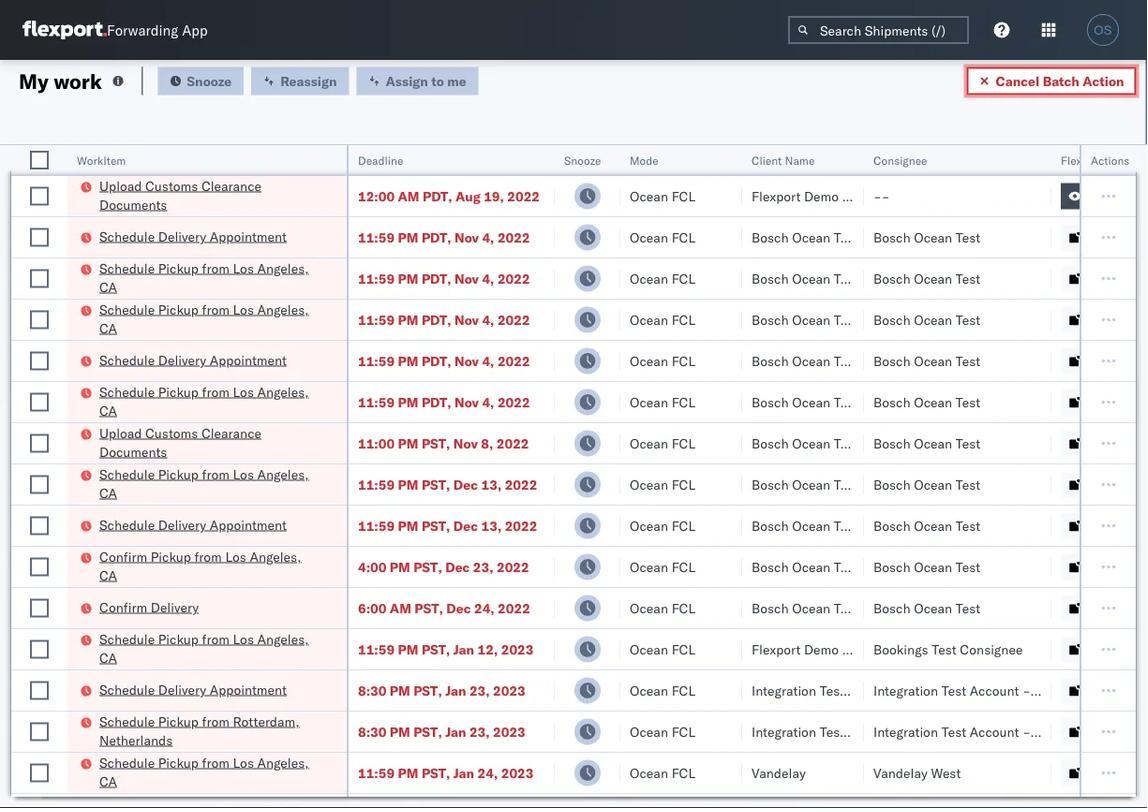 Task type: locate. For each thing, give the bounding box(es) containing it.
upload customs clearance documents link
[[99, 177, 322, 214], [99, 424, 322, 462]]

upload customs clearance documents button for 12:00 am pdt, aug 19, 2022
[[99, 177, 322, 216]]

integration up the vandelay west
[[874, 724, 938, 740]]

7 ca from the top
[[99, 774, 117, 790]]

1 vertical spatial 11:59 pm pst, dec 13, 2022
[[358, 518, 537, 534]]

am
[[398, 188, 419, 204], [390, 600, 411, 617]]

0 vertical spatial am
[[398, 188, 419, 204]]

1 vertical spatial flexport demo consignee
[[752, 642, 905, 658]]

11:59 pm pst, dec 13, 2022 down 11:00 pm pst, nov 8, 2022
[[358, 477, 537, 493]]

1 vertical spatial confirm
[[99, 599, 147, 616]]

pst,
[[422, 435, 450, 452], [422, 477, 450, 493], [422, 518, 450, 534], [414, 559, 442, 576], [415, 600, 443, 617], [422, 642, 450, 658], [414, 683, 442, 699], [414, 724, 442, 740], [422, 765, 450, 782]]

angeles, for fifth schedule pickup from los angeles, ca button schedule pickup from los angeles, ca link
[[257, 631, 309, 648]]

1 vertical spatial 13,
[[481, 518, 502, 534]]

confirm
[[99, 549, 147, 565], [99, 599, 147, 616]]

demo
[[804, 188, 839, 204], [804, 642, 839, 658]]

6 18 from the top
[[1131, 435, 1147, 452]]

2 flexport demo consignee from the top
[[752, 642, 905, 658]]

integration test account - karl lagerfeld up west
[[874, 724, 1118, 740]]

1 fcl from the top
[[672, 188, 696, 204]]

--
[[874, 188, 890, 204]]

23, up the 11:59 pm pst, jan 24, 2023
[[470, 724, 490, 740]]

1 21 from the top
[[1131, 683, 1147, 699]]

fcl
[[672, 188, 696, 204], [672, 229, 696, 246], [672, 270, 696, 287], [672, 312, 696, 328], [672, 353, 696, 369], [672, 394, 696, 411], [672, 435, 696, 452], [672, 477, 696, 493], [672, 518, 696, 534], [672, 559, 696, 576], [672, 600, 696, 617], [672, 642, 696, 658], [672, 683, 696, 699], [672, 724, 696, 740], [672, 765, 696, 782]]

8:30 pm pst, jan 23, 2023
[[358, 683, 526, 699], [358, 724, 526, 740]]

actions
[[1091, 153, 1130, 167]]

1 vertical spatial 24,
[[478, 765, 498, 782]]

0 vertical spatial 8:30
[[358, 683, 387, 699]]

21
[[1131, 683, 1147, 699], [1131, 724, 1147, 740]]

14 ocean fcl from the top
[[630, 724, 696, 740]]

schedule pickup from los angeles, ca for schedule pickup from los angeles, ca link for third schedule pickup from los angeles, ca button
[[99, 384, 309, 419]]

flex-16 for west
[[1091, 765, 1147, 782]]

schedule delivery appointment button
[[99, 227, 287, 248], [99, 351, 287, 372], [99, 516, 287, 537], [99, 681, 287, 702]]

batch
[[1043, 73, 1080, 89]]

forwarding app link
[[22, 21, 208, 39]]

2 schedule delivery appointment link from the top
[[99, 351, 287, 370]]

flex-
[[1091, 188, 1131, 204], [1091, 229, 1131, 246], [1091, 270, 1131, 287], [1091, 312, 1131, 328], [1091, 353, 1131, 369], [1091, 394, 1131, 411], [1091, 435, 1131, 452], [1091, 477, 1131, 493], [1091, 518, 1131, 534], [1091, 559, 1131, 576], [1091, 600, 1131, 617], [1091, 642, 1131, 658], [1091, 683, 1131, 699], [1091, 724, 1131, 740], [1091, 765, 1131, 782]]

2 demo from the top
[[804, 642, 839, 658]]

3 schedule delivery appointment link from the top
[[99, 516, 287, 535]]

confirm pickup from los angeles, ca button
[[99, 548, 322, 587]]

10 18 from the top
[[1131, 600, 1147, 617]]

nov for upload customs clearance documents button related to 11:00 pm pst, nov 8, 2022
[[454, 435, 478, 452]]

pdt,
[[423, 188, 452, 204], [422, 229, 451, 246], [422, 270, 451, 287], [422, 312, 451, 328], [422, 353, 451, 369], [422, 394, 451, 411]]

aug
[[456, 188, 481, 204]]

work
[[54, 68, 102, 94]]

0 vertical spatial 16
[[1131, 188, 1147, 204]]

2 11:59 pm pdt, nov 4, 2022 from the top
[[358, 270, 530, 287]]

0 vertical spatial lagerfeld
[[1062, 683, 1118, 699]]

dec up the 11:59 pm pst, jan 12, 2023
[[446, 600, 471, 617]]

4 schedule pickup from los angeles, ca link from the top
[[99, 465, 322, 503]]

7 fcl from the top
[[672, 435, 696, 452]]

bookings
[[874, 642, 928, 658]]

13, up 4:00 pm pst, dec 23, 2022
[[481, 518, 502, 534]]

1 documents from the top
[[99, 196, 167, 213]]

11:00
[[358, 435, 395, 452]]

0 vertical spatial integration
[[874, 683, 938, 699]]

flex-21
[[1091, 683, 1147, 699], [1091, 724, 1147, 740]]

documents for 12:00 am pdt, aug 19, 2022
[[99, 196, 167, 213]]

4 flex- from the top
[[1091, 312, 1131, 328]]

9 fcl from the top
[[672, 518, 696, 534]]

schedule pickup from los angeles, ca for schedule pickup from los angeles, ca link corresponding to 1st schedule pickup from los angeles, ca button from the top
[[99, 260, 309, 295]]

1 vertical spatial documents
[[99, 444, 167, 460]]

8 flex- from the top
[[1091, 477, 1131, 493]]

3 schedule delivery appointment button from the top
[[99, 516, 287, 537]]

4 resize handle column header from the left
[[598, 145, 621, 809]]

2 flex-21 from the top
[[1091, 724, 1147, 740]]

0 horizontal spatial vandelay
[[752, 765, 806, 782]]

1 vertical spatial karl
[[1034, 724, 1058, 740]]

2022
[[507, 188, 540, 204], [498, 229, 530, 246], [498, 270, 530, 287], [498, 312, 530, 328], [498, 353, 530, 369], [498, 394, 530, 411], [497, 435, 529, 452], [505, 477, 537, 493], [505, 518, 537, 534], [497, 559, 529, 576], [498, 600, 530, 617]]

11 ocean fcl from the top
[[630, 600, 696, 617]]

8:30 pm pst, jan 23, 2023 down the 11:59 pm pst, jan 12, 2023
[[358, 683, 526, 699]]

0 vertical spatial upload customs clearance documents button
[[99, 177, 322, 216]]

1 vertical spatial clearance
[[201, 425, 262, 441]]

schedule pickup from los angeles, ca link for fifth schedule pickup from los angeles, ca button
[[99, 630, 322, 668]]

0 vertical spatial upload customs clearance documents link
[[99, 177, 322, 214]]

pickup
[[158, 260, 199, 277], [158, 301, 199, 318], [158, 384, 199, 400], [158, 466, 199, 483], [151, 549, 191, 565], [158, 631, 199, 648], [158, 714, 199, 730], [158, 755, 199, 771]]

schedule pickup from los angeles, ca link for third schedule pickup from los angeles, ca button from the bottom of the page
[[99, 465, 322, 503]]

confirm pickup from los angeles, ca
[[99, 549, 301, 584]]

ocean
[[630, 188, 668, 204], [630, 229, 668, 246], [792, 229, 831, 246], [914, 229, 953, 246], [630, 270, 668, 287], [792, 270, 831, 287], [914, 270, 953, 287], [630, 312, 668, 328], [792, 312, 831, 328], [914, 312, 953, 328], [630, 353, 668, 369], [792, 353, 831, 369], [914, 353, 953, 369], [630, 394, 668, 411], [792, 394, 831, 411], [914, 394, 953, 411], [630, 435, 668, 452], [792, 435, 831, 452], [914, 435, 953, 452], [630, 477, 668, 493], [792, 477, 831, 493], [914, 477, 953, 493], [630, 518, 668, 534], [792, 518, 831, 534], [914, 518, 953, 534], [630, 559, 668, 576], [792, 559, 831, 576], [914, 559, 953, 576], [630, 600, 668, 617], [792, 600, 831, 617], [914, 600, 953, 617], [630, 642, 668, 658], [630, 683, 668, 699], [630, 724, 668, 740], [630, 765, 668, 782]]

4,
[[482, 229, 494, 246], [482, 270, 494, 287], [482, 312, 494, 328], [482, 353, 494, 369], [482, 394, 494, 411]]

14 fcl from the top
[[672, 724, 696, 740]]

1 schedule pickup from los angeles, ca button from the top
[[99, 259, 322, 299]]

schedule pickup from los angeles, ca link for second schedule pickup from los angeles, ca button
[[99, 300, 322, 338]]

pickup inside schedule pickup from rotterdam, netherlands
[[158, 714, 199, 730]]

0 vertical spatial 21
[[1131, 683, 1147, 699]]

0 vertical spatial upload
[[99, 178, 142, 194]]

1 16 from the top
[[1131, 188, 1147, 204]]

10 schedule from the top
[[99, 714, 155, 730]]

1 vertical spatial flex-16
[[1091, 765, 1147, 782]]

5 4, from the top
[[482, 394, 494, 411]]

1 vertical spatial upload customs clearance documents link
[[99, 424, 322, 462]]

client name
[[752, 153, 815, 167]]

angeles, inside confirm pickup from los angeles, ca
[[250, 549, 301, 565]]

13, down 8,
[[481, 477, 502, 493]]

23, for schedule pickup from rotterdam, netherlands
[[470, 724, 490, 740]]

2 11:59 pm pst, dec 13, 2022 from the top
[[358, 518, 537, 534]]

demo down name at the right top of the page
[[804, 188, 839, 204]]

8 fcl from the top
[[672, 477, 696, 493]]

1 vertical spatial integration
[[874, 724, 938, 740]]

1 flexport from the top
[[752, 188, 801, 204]]

None checkbox
[[30, 151, 49, 170], [30, 269, 49, 288], [30, 352, 49, 371], [30, 476, 49, 494], [30, 558, 49, 577], [30, 599, 49, 618], [30, 641, 49, 659], [30, 723, 49, 742], [30, 151, 49, 170], [30, 269, 49, 288], [30, 352, 49, 371], [30, 476, 49, 494], [30, 558, 49, 577], [30, 599, 49, 618], [30, 641, 49, 659], [30, 723, 49, 742]]

0 vertical spatial integration test account - karl lagerfeld
[[874, 683, 1118, 699]]

1 vertical spatial am
[[390, 600, 411, 617]]

confirm inside confirm pickup from los angeles, ca
[[99, 549, 147, 565]]

3 ca from the top
[[99, 403, 117, 419]]

1 horizontal spatial vandelay
[[874, 765, 928, 782]]

rotterdam,
[[233, 714, 300, 730]]

schedule pickup from rotterdam, netherlands button
[[99, 713, 322, 752]]

forwarding app
[[107, 21, 208, 39]]

2 vertical spatial 23,
[[470, 724, 490, 740]]

vandelay
[[752, 765, 806, 782], [874, 765, 928, 782]]

am right the '12:00'
[[398, 188, 419, 204]]

2 clearance from the top
[[201, 425, 262, 441]]

angeles,
[[257, 260, 309, 277], [257, 301, 309, 318], [257, 384, 309, 400], [257, 466, 309, 483], [250, 549, 301, 565], [257, 631, 309, 648], [257, 755, 309, 771]]

0 vertical spatial 13,
[[481, 477, 502, 493]]

16 for --
[[1131, 188, 1147, 204]]

2 schedule delivery appointment button from the top
[[99, 351, 287, 372]]

2 16 from the top
[[1131, 765, 1147, 782]]

11 flex-18 from the top
[[1091, 642, 1147, 658]]

6 11:59 from the top
[[358, 477, 395, 493]]

demo left bookings
[[804, 642, 839, 658]]

integration
[[874, 683, 938, 699], [874, 724, 938, 740]]

flex
[[1061, 153, 1082, 167]]

0 vertical spatial documents
[[99, 196, 167, 213]]

0 vertical spatial 11:59 pm pst, dec 13, 2022
[[358, 477, 537, 493]]

bosch
[[752, 229, 789, 246], [874, 229, 911, 246], [752, 270, 789, 287], [874, 270, 911, 287], [752, 312, 789, 328], [874, 312, 911, 328], [752, 353, 789, 369], [874, 353, 911, 369], [752, 394, 789, 411], [874, 394, 911, 411], [752, 435, 789, 452], [874, 435, 911, 452], [752, 477, 789, 493], [874, 477, 911, 493], [752, 518, 789, 534], [874, 518, 911, 534], [752, 559, 789, 576], [874, 559, 911, 576], [752, 600, 789, 617], [874, 600, 911, 617]]

5 schedule pickup from los angeles, ca link from the top
[[99, 630, 322, 668]]

11:59
[[358, 229, 395, 246], [358, 270, 395, 287], [358, 312, 395, 328], [358, 353, 395, 369], [358, 394, 395, 411], [358, 477, 395, 493], [358, 518, 395, 534], [358, 642, 395, 658], [358, 765, 395, 782]]

customs for 11:00
[[145, 425, 198, 441]]

1 vertical spatial 16
[[1131, 765, 1147, 782]]

am right 6:00
[[390, 600, 411, 617]]

flexport
[[752, 188, 801, 204], [752, 642, 801, 658]]

schedule pickup from los angeles, ca
[[99, 260, 309, 295], [99, 301, 309, 337], [99, 384, 309, 419], [99, 466, 309, 501], [99, 631, 309, 666], [99, 755, 309, 790]]

flexport demo consignee
[[752, 188, 905, 204], [752, 642, 905, 658]]

0 vertical spatial confirm
[[99, 549, 147, 565]]

2 account from the top
[[970, 724, 1019, 740]]

1 vertical spatial 8:30
[[358, 724, 387, 740]]

delivery
[[158, 228, 206, 245], [158, 352, 206, 368], [158, 517, 206, 533], [151, 599, 199, 616], [158, 682, 206, 698]]

schedule
[[99, 228, 155, 245], [99, 260, 155, 277], [99, 301, 155, 318], [99, 352, 155, 368], [99, 384, 155, 400], [99, 466, 155, 483], [99, 517, 155, 533], [99, 631, 155, 648], [99, 682, 155, 698], [99, 714, 155, 730], [99, 755, 155, 771]]

confirm delivery link
[[99, 598, 199, 617]]

0 vertical spatial customs
[[145, 178, 198, 194]]

1 schedule pickup from los angeles, ca link from the top
[[99, 259, 322, 297]]

schedule delivery appointment link
[[99, 227, 287, 246], [99, 351, 287, 370], [99, 516, 287, 535], [99, 681, 287, 700]]

schedule pickup from los angeles, ca link
[[99, 259, 322, 297], [99, 300, 322, 338], [99, 383, 322, 420], [99, 465, 322, 503], [99, 630, 322, 668], [99, 754, 322, 792]]

0 vertical spatial karl
[[1034, 683, 1058, 699]]

flex-21 button
[[1061, 678, 1147, 704], [1061, 678, 1147, 704], [1061, 719, 1147, 746], [1061, 719, 1147, 746]]

appointment
[[210, 228, 287, 245], [210, 352, 287, 368], [210, 517, 287, 533], [210, 682, 287, 698]]

-
[[874, 188, 882, 204], [882, 188, 890, 204], [1023, 683, 1031, 699], [1023, 724, 1031, 740]]

7 11:59 from the top
[[358, 518, 395, 534]]

11 flex- from the top
[[1091, 600, 1131, 617]]

integration test account - karl lagerfeld
[[874, 683, 1118, 699], [874, 724, 1118, 740]]

upload
[[99, 178, 142, 194], [99, 425, 142, 441]]

23, up 6:00 am pst, dec 24, 2022 on the left of the page
[[473, 559, 494, 576]]

schedule pickup from los angeles, ca button
[[99, 259, 322, 299], [99, 300, 322, 340], [99, 383, 322, 422], [99, 465, 322, 505], [99, 630, 322, 670], [99, 754, 322, 793]]

0 vertical spatial flex-21
[[1091, 683, 1147, 699]]

5 schedule pickup from los angeles, ca from the top
[[99, 631, 309, 666]]

1 vertical spatial upload customs clearance documents button
[[99, 424, 322, 464]]

7 flex- from the top
[[1091, 435, 1131, 452]]

flex-16
[[1091, 188, 1147, 204], [1091, 765, 1147, 782]]

integration down bookings
[[874, 683, 938, 699]]

1 vertical spatial account
[[970, 724, 1019, 740]]

upload for 12:00 am pdt, aug 19, 2022
[[99, 178, 142, 194]]

1 schedule pickup from los angeles, ca from the top
[[99, 260, 309, 295]]

upload for 11:00 pm pst, nov 8, 2022
[[99, 425, 142, 441]]

4 ca from the top
[[99, 485, 117, 501]]

1 vertical spatial customs
[[145, 425, 198, 441]]

vandelay for vandelay
[[752, 765, 806, 782]]

23, for confirm pickup from los angeles, ca
[[473, 559, 494, 576]]

0 vertical spatial 24,
[[474, 600, 495, 617]]

consignee
[[874, 153, 928, 167], [842, 188, 905, 204], [842, 642, 905, 658], [960, 642, 1023, 658]]

0 vertical spatial 8:30 pm pst, jan 23, 2023
[[358, 683, 526, 699]]

1 vertical spatial demo
[[804, 642, 839, 658]]

1 18 from the top
[[1131, 229, 1147, 246]]

customs
[[145, 178, 198, 194], [145, 425, 198, 441]]

schedule pickup from los angeles, ca for schedule pickup from los angeles, ca link associated with third schedule pickup from los angeles, ca button from the bottom of the page
[[99, 466, 309, 501]]

pm
[[398, 229, 418, 246], [398, 270, 418, 287], [398, 312, 418, 328], [398, 353, 418, 369], [398, 394, 418, 411], [398, 435, 418, 452], [398, 477, 418, 493], [398, 518, 418, 534], [390, 559, 410, 576], [398, 642, 418, 658], [390, 683, 410, 699], [390, 724, 410, 740], [398, 765, 418, 782]]

15 fcl from the top
[[672, 765, 696, 782]]

upload customs clearance documents link for 12:00 am pdt, aug 19, 2022
[[99, 177, 322, 214]]

1 vertical spatial 8:30 pm pst, jan 23, 2023
[[358, 724, 526, 740]]

1 flexport demo consignee from the top
[[752, 188, 905, 204]]

1 vertical spatial flexport
[[752, 642, 801, 658]]

workitem
[[77, 153, 126, 167]]

0 vertical spatial upload customs clearance documents
[[99, 178, 262, 213]]

schedule pickup from los angeles, ca link for sixth schedule pickup from los angeles, ca button from the top of the page
[[99, 754, 322, 792]]

4 4, from the top
[[482, 353, 494, 369]]

16
[[1131, 188, 1147, 204], [1131, 765, 1147, 782]]

clearance for 12:00 am pdt, aug 19, 2022
[[201, 178, 262, 194]]

schedule pickup from los angeles, ca for fifth schedule pickup from los angeles, ca button schedule pickup from los angeles, ca link
[[99, 631, 309, 666]]

1 upload from the top
[[99, 178, 142, 194]]

8:30 pm pst, jan 23, 2023 up the 11:59 pm pst, jan 24, 2023
[[358, 724, 526, 740]]

4 ocean fcl from the top
[[630, 312, 696, 328]]

4 schedule delivery appointment from the top
[[99, 682, 287, 698]]

1 appointment from the top
[[210, 228, 287, 245]]

0 vertical spatial 23,
[[473, 559, 494, 576]]

confirm inside button
[[99, 599, 147, 616]]

1 vertical spatial upload
[[99, 425, 142, 441]]

account
[[970, 683, 1019, 699], [970, 724, 1019, 740]]

resize handle column header
[[45, 145, 67, 809], [324, 145, 347, 809], [532, 145, 555, 809], [598, 145, 621, 809], [720, 145, 742, 809], [842, 145, 864, 809], [1029, 145, 1052, 809], [1114, 145, 1136, 809]]

2 upload customs clearance documents link from the top
[[99, 424, 322, 462]]

4, for 1st schedule pickup from los angeles, ca button from the top
[[482, 270, 494, 287]]

bookings test consignee
[[874, 642, 1023, 658]]

0 vertical spatial demo
[[804, 188, 839, 204]]

app
[[182, 21, 208, 39]]

confirm up confirm delivery
[[99, 549, 147, 565]]

0 vertical spatial clearance
[[201, 178, 262, 194]]

8:30 down 6:00
[[358, 683, 387, 699]]

0 vertical spatial flex-16
[[1091, 188, 1147, 204]]

bosch ocean test
[[752, 229, 859, 246], [874, 229, 981, 246], [752, 270, 859, 287], [874, 270, 981, 287], [752, 312, 859, 328], [874, 312, 981, 328], [752, 353, 859, 369], [874, 353, 981, 369], [752, 394, 859, 411], [874, 394, 981, 411], [752, 435, 859, 452], [874, 435, 981, 452], [752, 477, 859, 493], [874, 477, 981, 493], [752, 518, 859, 534], [874, 518, 981, 534], [752, 559, 859, 576], [874, 559, 981, 576], [752, 600, 859, 617], [874, 600, 981, 617]]

flex-18
[[1091, 229, 1147, 246], [1091, 270, 1147, 287], [1091, 312, 1147, 328], [1091, 353, 1147, 369], [1091, 394, 1147, 411], [1091, 435, 1147, 452], [1091, 477, 1147, 493], [1091, 518, 1147, 534], [1091, 559, 1147, 576], [1091, 600, 1147, 617], [1091, 642, 1147, 658]]

3 4, from the top
[[482, 312, 494, 328]]

0 vertical spatial flexport
[[752, 188, 801, 204]]

1 vertical spatial lagerfeld
[[1062, 724, 1118, 740]]

1 8:30 pm pst, jan 23, 2023 from the top
[[358, 683, 526, 699]]

1 vertical spatial integration test account - karl lagerfeld
[[874, 724, 1118, 740]]

integration test account - karl lagerfeld down bookings test consignee
[[874, 683, 1118, 699]]

test
[[834, 229, 859, 246], [956, 229, 981, 246], [834, 270, 859, 287], [956, 270, 981, 287], [834, 312, 859, 328], [956, 312, 981, 328], [834, 353, 859, 369], [956, 353, 981, 369], [834, 394, 859, 411], [956, 394, 981, 411], [834, 435, 859, 452], [956, 435, 981, 452], [834, 477, 859, 493], [956, 477, 981, 493], [834, 518, 859, 534], [956, 518, 981, 534], [834, 559, 859, 576], [956, 559, 981, 576], [834, 600, 859, 617], [956, 600, 981, 617], [932, 642, 957, 658], [942, 683, 967, 699], [942, 724, 967, 740]]

18
[[1131, 229, 1147, 246], [1131, 270, 1147, 287], [1131, 312, 1147, 328], [1131, 353, 1147, 369], [1131, 394, 1147, 411], [1131, 435, 1147, 452], [1131, 477, 1147, 493], [1131, 518, 1147, 534], [1131, 559, 1147, 576], [1131, 600, 1147, 617], [1131, 642, 1147, 658]]

name
[[785, 153, 815, 167]]

confirm down confirm pickup from los angeles, ca
[[99, 599, 147, 616]]

angeles, for schedule pickup from los angeles, ca link associated with third schedule pickup from los angeles, ca button from the bottom of the page
[[257, 466, 309, 483]]

11:00 pm pst, nov 8, 2022
[[358, 435, 529, 452]]

angeles, for sixth schedule pickup from los angeles, ca button from the top of the page's schedule pickup from los angeles, ca link
[[257, 755, 309, 771]]

23, down "12,"
[[470, 683, 490, 699]]

2 documents from the top
[[99, 444, 167, 460]]

flex-16 button
[[1061, 183, 1147, 209], [1061, 183, 1147, 209], [1061, 761, 1147, 787], [1061, 761, 1147, 787]]

vandelay west
[[874, 765, 961, 782]]

schedule pickup from los angeles, ca link for 1st schedule pickup from los angeles, ca button from the top
[[99, 259, 322, 297]]

dec
[[454, 477, 478, 493], [454, 518, 478, 534], [445, 559, 470, 576], [446, 600, 471, 617]]

8 18 from the top
[[1131, 518, 1147, 534]]

action
[[1083, 73, 1124, 89]]

flexport for bookings test consignee
[[752, 642, 801, 658]]

2 21 from the top
[[1131, 724, 1147, 740]]

flexport demo consignee for --
[[752, 188, 905, 204]]

8 schedule from the top
[[99, 631, 155, 648]]

23,
[[473, 559, 494, 576], [470, 683, 490, 699], [470, 724, 490, 740]]

4, for second schedule pickup from los angeles, ca button
[[482, 312, 494, 328]]

2 schedule pickup from los angeles, ca link from the top
[[99, 300, 322, 338]]

mode button
[[621, 149, 724, 168]]

1 vertical spatial 21
[[1131, 724, 1147, 740]]

5 flex- from the top
[[1091, 353, 1131, 369]]

0 vertical spatial flexport demo consignee
[[752, 188, 905, 204]]

8,
[[481, 435, 493, 452]]

8 ocean fcl from the top
[[630, 477, 696, 493]]

consignee button
[[864, 149, 1033, 168]]

5 11:59 pm pdt, nov 4, 2022 from the top
[[358, 394, 530, 411]]

ca inside confirm pickup from los angeles, ca
[[99, 568, 117, 584]]

2 schedule pickup from los angeles, ca from the top
[[99, 301, 309, 337]]

3 schedule pickup from los angeles, ca from the top
[[99, 384, 309, 419]]

flex id button
[[1052, 149, 1147, 168]]

2 flex-16 from the top
[[1091, 765, 1147, 782]]

confirm pickup from los angeles, ca link
[[99, 548, 322, 585]]

3 appointment from the top
[[210, 517, 287, 533]]

24, for 2022
[[474, 600, 495, 617]]

5 fcl from the top
[[672, 353, 696, 369]]

1 vertical spatial upload customs clearance documents
[[99, 425, 262, 460]]

11 18 from the top
[[1131, 642, 1147, 658]]

id
[[1085, 153, 1096, 167]]

11:59 pm pst, dec 13, 2022 up 4:00 pm pst, dec 23, 2022
[[358, 518, 537, 534]]

1 ca from the top
[[99, 279, 117, 295]]

flexport. image
[[22, 21, 107, 39]]

ca for sixth schedule pickup from los angeles, ca button from the top of the page
[[99, 774, 117, 790]]

13,
[[481, 477, 502, 493], [481, 518, 502, 534]]

karl
[[1034, 683, 1058, 699], [1034, 724, 1058, 740]]

0 vertical spatial account
[[970, 683, 1019, 699]]

clearance
[[201, 178, 262, 194], [201, 425, 262, 441]]

my
[[19, 68, 49, 94]]

ca for fifth schedule pickup from los angeles, ca button
[[99, 650, 117, 666]]

None checkbox
[[30, 187, 49, 206], [30, 228, 49, 247], [30, 311, 49, 329], [30, 393, 49, 412], [30, 434, 49, 453], [30, 517, 49, 536], [30, 682, 49, 701], [30, 764, 49, 783], [30, 187, 49, 206], [30, 228, 49, 247], [30, 311, 49, 329], [30, 393, 49, 412], [30, 434, 49, 453], [30, 517, 49, 536], [30, 682, 49, 701], [30, 764, 49, 783]]

1 13, from the top
[[481, 477, 502, 493]]

8:30 up the 11:59 pm pst, jan 24, 2023
[[358, 724, 387, 740]]

12,
[[478, 642, 498, 658]]

5 flex-18 from the top
[[1091, 394, 1147, 411]]

angeles, for confirm pickup from los angeles, ca 'link'
[[250, 549, 301, 565]]

1 flex-16 from the top
[[1091, 188, 1147, 204]]

os
[[1094, 23, 1112, 37]]

1 vertical spatial flex-21
[[1091, 724, 1147, 740]]

1 confirm from the top
[[99, 549, 147, 565]]

flex-18 button
[[1061, 224, 1147, 251], [1061, 224, 1147, 251], [1061, 266, 1147, 292], [1061, 266, 1147, 292], [1061, 307, 1147, 333], [1061, 307, 1147, 333], [1061, 348, 1147, 374], [1061, 348, 1147, 374], [1061, 389, 1147, 416], [1061, 389, 1147, 416], [1061, 431, 1147, 457], [1061, 431, 1147, 457], [1061, 472, 1147, 498], [1061, 472, 1147, 498], [1061, 513, 1147, 539], [1061, 513, 1147, 539], [1061, 554, 1147, 581], [1061, 554, 1147, 581], [1061, 596, 1147, 622], [1061, 596, 1147, 622], [1061, 637, 1147, 663], [1061, 637, 1147, 663]]

2 vandelay from the left
[[874, 765, 928, 782]]

schedule pickup from los angeles, ca for sixth schedule pickup from los angeles, ca button from the top of the page's schedule pickup from los angeles, ca link
[[99, 755, 309, 790]]



Task type: vqa. For each thing, say whether or not it's contained in the screenshot.


Task type: describe. For each thing, give the bounding box(es) containing it.
netherlands
[[99, 733, 173, 749]]

flexport for --
[[752, 188, 801, 204]]

2 ocean fcl from the top
[[630, 229, 696, 246]]

am for pst,
[[390, 600, 411, 617]]

2 flex- from the top
[[1091, 229, 1131, 246]]

12 flex- from the top
[[1091, 642, 1131, 658]]

5 schedule from the top
[[99, 384, 155, 400]]

deadline
[[358, 153, 403, 167]]

west
[[931, 765, 961, 782]]

client
[[752, 153, 782, 167]]

ca for third schedule pickup from los angeles, ca button
[[99, 403, 117, 419]]

1 integration from the top
[[874, 683, 938, 699]]

delivery inside button
[[151, 599, 199, 616]]

8 resize handle column header from the left
[[1114, 145, 1136, 809]]

12:00 am pdt, aug 19, 2022
[[358, 188, 540, 204]]

schedule delivery appointment for fourth schedule delivery appointment link from the bottom
[[99, 228, 287, 245]]

1 resize handle column header from the left
[[45, 145, 67, 809]]

confirm for confirm pickup from los angeles, ca
[[99, 549, 147, 565]]

13 ocean fcl from the top
[[630, 683, 696, 699]]

4, for third schedule pickup from los angeles, ca button
[[482, 394, 494, 411]]

4 schedule pickup from los angeles, ca button from the top
[[99, 465, 322, 505]]

flexport demo consignee for bookings test consignee
[[752, 642, 905, 658]]

1 karl from the top
[[1034, 683, 1058, 699]]

from inside schedule pickup from rotterdam, netherlands
[[202, 714, 230, 730]]

4 schedule delivery appointment link from the top
[[99, 681, 287, 700]]

1 4, from the top
[[482, 229, 494, 246]]

upload customs clearance documents for 11:00
[[99, 425, 262, 460]]

ca for 1st schedule pickup from los angeles, ca button from the top
[[99, 279, 117, 295]]

nov for second schedule pickup from los angeles, ca button
[[455, 312, 479, 328]]

9 flex- from the top
[[1091, 518, 1131, 534]]

Search Shipments (/) text field
[[788, 16, 969, 44]]

client name button
[[742, 149, 845, 168]]

upload customs clearance documents for 12:00
[[99, 178, 262, 213]]

3 18 from the top
[[1131, 312, 1147, 328]]

11 schedule from the top
[[99, 755, 155, 771]]

7 schedule from the top
[[99, 517, 155, 533]]

11:59 pm pst, jan 12, 2023
[[358, 642, 534, 658]]

workitem button
[[67, 149, 328, 168]]

10 flex- from the top
[[1091, 559, 1131, 576]]

flex-16 for -
[[1091, 188, 1147, 204]]

1 ocean fcl from the top
[[630, 188, 696, 204]]

ca for second schedule pickup from los angeles, ca button
[[99, 320, 117, 337]]

schedule pickup from los angeles, ca link for third schedule pickup from los angeles, ca button
[[99, 383, 322, 420]]

1 11:59 pm pst, dec 13, 2022 from the top
[[358, 477, 537, 493]]

9 flex-18 from the top
[[1091, 559, 1147, 576]]

2 appointment from the top
[[210, 352, 287, 368]]

2 integration from the top
[[874, 724, 938, 740]]

angeles, for second schedule pickup from los angeles, ca button schedule pickup from los angeles, ca link
[[257, 301, 309, 318]]

schedule inside schedule pickup from rotterdam, netherlands
[[99, 714, 155, 730]]

12 ocean fcl from the top
[[630, 642, 696, 658]]

1 account from the top
[[970, 683, 1019, 699]]

angeles, for schedule pickup from los angeles, ca link for third schedule pickup from los angeles, ca button
[[257, 384, 309, 400]]

dec up 4:00 pm pst, dec 23, 2022
[[454, 518, 478, 534]]

9 schedule from the top
[[99, 682, 155, 698]]

angeles, for schedule pickup from los angeles, ca link corresponding to 1st schedule pickup from los angeles, ca button from the top
[[257, 260, 309, 277]]

7 resize handle column header from the left
[[1029, 145, 1052, 809]]

5 resize handle column header from the left
[[720, 145, 742, 809]]

2 fcl from the top
[[672, 229, 696, 246]]

ca for third schedule pickup from los angeles, ca button from the bottom of the page
[[99, 485, 117, 501]]

1 integration test account - karl lagerfeld from the top
[[874, 683, 1118, 699]]

4:00
[[358, 559, 387, 576]]

2 8:30 pm pst, jan 23, 2023 from the top
[[358, 724, 526, 740]]

3 flex-18 from the top
[[1091, 312, 1147, 328]]

6 schedule from the top
[[99, 466, 155, 483]]

os button
[[1082, 8, 1125, 52]]

4 flex-18 from the top
[[1091, 353, 1147, 369]]

3 ocean fcl from the top
[[630, 270, 696, 287]]

11:59 pm pdt, nov 4, 2022 for second schedule pickup from los angeles, ca button
[[358, 312, 530, 328]]

my work
[[19, 68, 102, 94]]

from inside confirm pickup from los angeles, ca
[[195, 549, 222, 565]]

2 8:30 from the top
[[358, 724, 387, 740]]

schedule pickup from rotterdam, netherlands link
[[99, 713, 322, 750]]

9 11:59 from the top
[[358, 765, 395, 782]]

7 18 from the top
[[1131, 477, 1147, 493]]

clearance for 11:00 pm pst, nov 8, 2022
[[201, 425, 262, 441]]

24, for 2023
[[478, 765, 498, 782]]

nov for third schedule pickup from los angeles, ca button
[[455, 394, 479, 411]]

6:00
[[358, 600, 387, 617]]

consignee inside button
[[874, 153, 928, 167]]

9 18 from the top
[[1131, 559, 1147, 576]]

4 11:59 from the top
[[358, 353, 395, 369]]

1 schedule delivery appointment button from the top
[[99, 227, 287, 248]]

ca for confirm pickup from los angeles, ca 'button'
[[99, 568, 117, 584]]

2 integration test account - karl lagerfeld from the top
[[874, 724, 1118, 740]]

pickup inside confirm pickup from los angeles, ca
[[151, 549, 191, 565]]

schedule pickup from los angeles, ca for second schedule pickup from los angeles, ca button schedule pickup from los angeles, ca link
[[99, 301, 309, 337]]

cancel
[[996, 73, 1040, 89]]

10 flex-18 from the top
[[1091, 600, 1147, 617]]

cancel batch action
[[996, 73, 1124, 89]]

15 flex- from the top
[[1091, 765, 1131, 782]]

8 flex-18 from the top
[[1091, 518, 1147, 534]]

1 schedule from the top
[[99, 228, 155, 245]]

4:00 pm pst, dec 23, 2022
[[358, 559, 529, 576]]

8 11:59 from the top
[[358, 642, 395, 658]]

3 schedule from the top
[[99, 301, 155, 318]]

5 11:59 from the top
[[358, 394, 395, 411]]

16 for vandelay west
[[1131, 765, 1147, 782]]

vandelay for vandelay west
[[874, 765, 928, 782]]

11:59 pm pst, jan 24, 2023
[[358, 765, 534, 782]]

schedule delivery appointment for 2nd schedule delivery appointment link from the bottom
[[99, 517, 287, 533]]

14 flex- from the top
[[1091, 724, 1131, 740]]

1 vertical spatial 23,
[[470, 683, 490, 699]]

3 fcl from the top
[[672, 270, 696, 287]]

6 resize handle column header from the left
[[842, 145, 864, 809]]

11:59 pm pdt, nov 4, 2022 for third schedule pickup from los angeles, ca button
[[358, 394, 530, 411]]

3 schedule pickup from los angeles, ca button from the top
[[99, 383, 322, 422]]

schedule delivery appointment for second schedule delivery appointment link from the top of the page
[[99, 352, 287, 368]]

2 resize handle column header from the left
[[324, 145, 347, 809]]

snooze
[[564, 153, 601, 167]]

12 fcl from the top
[[672, 642, 696, 658]]

2 11:59 from the top
[[358, 270, 395, 287]]

3 11:59 from the top
[[358, 312, 395, 328]]

10 ocean fcl from the top
[[630, 559, 696, 576]]

13 fcl from the top
[[672, 683, 696, 699]]

dec down 11:00 pm pst, nov 8, 2022
[[454, 477, 478, 493]]

cancel batch action button
[[967, 67, 1137, 95]]

flex id
[[1061, 153, 1096, 167]]

6 flex- from the top
[[1091, 394, 1131, 411]]

19,
[[484, 188, 504, 204]]

am for pdt,
[[398, 188, 419, 204]]

mode
[[630, 153, 659, 167]]

5 ocean fcl from the top
[[630, 353, 696, 369]]

4 11:59 pm pdt, nov 4, 2022 from the top
[[358, 353, 530, 369]]

upload customs clearance documents button for 11:00 pm pst, nov 8, 2022
[[99, 424, 322, 464]]

documents for 11:00 pm pst, nov 8, 2022
[[99, 444, 167, 460]]

schedule pickup from rotterdam, netherlands
[[99, 714, 300, 749]]

4 fcl from the top
[[672, 312, 696, 328]]

6 fcl from the top
[[672, 394, 696, 411]]

nov for 1st schedule pickup from los angeles, ca button from the top
[[455, 270, 479, 287]]

6:00 am pst, dec 24, 2022
[[358, 600, 530, 617]]

12:00
[[358, 188, 395, 204]]

confirm for confirm delivery
[[99, 599, 147, 616]]

10 fcl from the top
[[672, 559, 696, 576]]

demo for --
[[804, 188, 839, 204]]

2 karl from the top
[[1034, 724, 1058, 740]]

4 schedule delivery appointment button from the top
[[99, 681, 287, 702]]

1 11:59 from the top
[[358, 229, 395, 246]]

11:59 pm pdt, nov 4, 2022 for 1st schedule pickup from los angeles, ca button from the top
[[358, 270, 530, 287]]

11 fcl from the top
[[672, 600, 696, 617]]

confirm delivery button
[[99, 598, 199, 619]]

2 13, from the top
[[481, 518, 502, 534]]

3 resize handle column header from the left
[[532, 145, 555, 809]]

upload customs clearance documents link for 11:00 pm pst, nov 8, 2022
[[99, 424, 322, 462]]

deadline button
[[349, 149, 536, 168]]

5 18 from the top
[[1131, 394, 1147, 411]]

confirm delivery
[[99, 599, 199, 616]]

2 schedule pickup from los angeles, ca button from the top
[[99, 300, 322, 340]]

6 schedule pickup from los angeles, ca button from the top
[[99, 754, 322, 793]]

1 flex- from the top
[[1091, 188, 1131, 204]]

dec up 6:00 am pst, dec 24, 2022 on the left of the page
[[445, 559, 470, 576]]

customs for 12:00
[[145, 178, 198, 194]]

demo for bookings test consignee
[[804, 642, 839, 658]]

forwarding
[[107, 21, 178, 39]]

schedule delivery appointment for first schedule delivery appointment link from the bottom of the page
[[99, 682, 287, 698]]

15 ocean fcl from the top
[[630, 765, 696, 782]]

1 schedule delivery appointment link from the top
[[99, 227, 287, 246]]

2 schedule from the top
[[99, 260, 155, 277]]

los inside confirm pickup from los angeles, ca
[[225, 549, 246, 565]]



